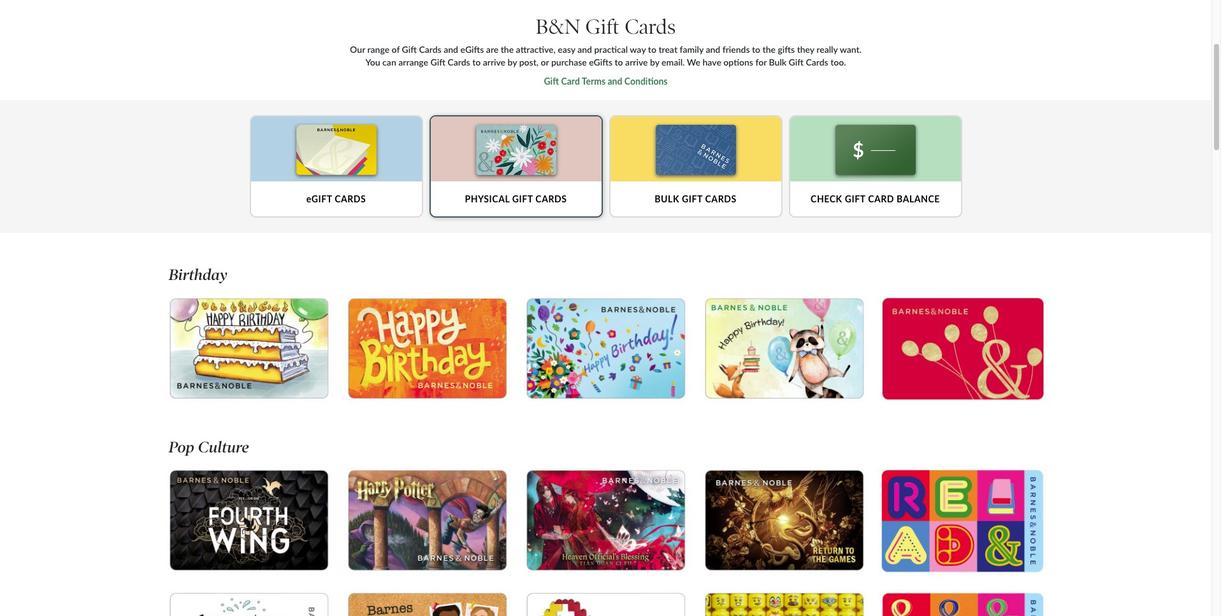 Task type: vqa. For each thing, say whether or not it's contained in the screenshot.
☆
no



Task type: locate. For each thing, give the bounding box(es) containing it.
0 horizontal spatial cards
[[335, 194, 366, 204]]

cards
[[335, 194, 366, 204], [536, 194, 567, 204], [705, 194, 737, 204]]

office image
[[344, 590, 510, 617]]

card
[[561, 76, 580, 87]]

by
[[508, 57, 517, 68], [650, 57, 659, 68]]

0 horizontal spatial gift
[[512, 194, 533, 204]]

check
[[811, 194, 842, 204]]

gift for bulk
[[682, 194, 703, 204]]

0 vertical spatial egifts
[[460, 44, 484, 55]]

1 horizontal spatial arrive
[[625, 57, 648, 68]]

2 horizontal spatial cards
[[705, 194, 737, 204]]

2 horizontal spatial gift
[[845, 194, 866, 204]]

range
[[367, 44, 389, 55]]

friends
[[723, 44, 750, 55]]

1 arrive from the left
[[483, 57, 505, 68]]

1 horizontal spatial egifts
[[589, 57, 613, 68]]

to right way
[[648, 44, 656, 55]]

b&n gift cards our range of gift cards and egifts are the attractive, easy and practical way to treat family and friends to the gifts they really want. you can arrange gift cards to arrive by post, or purchase egifts to arrive by email. we have options for bulk gift cards too.
[[350, 14, 862, 68]]

of
[[392, 44, 400, 55]]

egifts left are
[[460, 44, 484, 55]]

lego figures image
[[701, 590, 867, 617]]

our
[[350, 44, 365, 55]]

gift right bulk
[[682, 194, 703, 204]]

have
[[703, 57, 721, 68]]

classic red birthday image
[[880, 295, 1046, 406]]

practical
[[594, 44, 628, 55]]

post,
[[519, 57, 539, 68]]

culture
[[198, 438, 249, 457]]

physical
[[465, 194, 510, 204]]

cards
[[625, 14, 676, 39], [419, 44, 442, 55], [448, 57, 470, 68], [806, 57, 828, 68]]

by down treat
[[650, 57, 659, 68]]

the
[[501, 44, 514, 55], [763, 44, 776, 55]]

1 vertical spatial egifts
[[589, 57, 613, 68]]

are
[[486, 44, 499, 55]]

2 gift from the left
[[682, 194, 703, 204]]

0 horizontal spatial by
[[508, 57, 517, 68]]

bulk gift cards link
[[609, 116, 782, 218]]

birthday
[[169, 266, 227, 284]]

pop reads image
[[880, 467, 1046, 578]]

gift
[[512, 194, 533, 204], [682, 194, 703, 204], [845, 194, 866, 204]]

1 gift from the left
[[512, 194, 533, 204]]

egift cards link
[[250, 116, 423, 218]]

1 the from the left
[[501, 44, 514, 55]]

lego ampersand image
[[523, 590, 689, 617]]

check gift card balance
[[811, 194, 940, 204]]

3 cards from the left
[[705, 194, 737, 204]]

physical gift cards
[[465, 194, 567, 204]]

the up 'for bulk'
[[763, 44, 776, 55]]

attractive,
[[516, 44, 556, 55]]

egifts
[[460, 44, 484, 55], [589, 57, 613, 68]]

arrive
[[483, 57, 505, 68], [625, 57, 648, 68]]

egifts down practical
[[589, 57, 613, 68]]

3 gift from the left
[[845, 194, 866, 204]]

family
[[680, 44, 704, 55]]

1 horizontal spatial cards
[[536, 194, 567, 204]]

bulk gift cards
[[655, 194, 737, 204]]

the right are
[[501, 44, 514, 55]]

1 horizontal spatial gift
[[682, 194, 703, 204]]

gift left card
[[845, 194, 866, 204]]

and
[[444, 44, 458, 55], [578, 44, 592, 55], [706, 44, 720, 55], [608, 76, 622, 87]]

arrive down way
[[625, 57, 648, 68]]

1 horizontal spatial by
[[650, 57, 659, 68]]

1 horizontal spatial the
[[763, 44, 776, 55]]

gift for physical
[[512, 194, 533, 204]]

1 cards from the left
[[335, 194, 366, 204]]

gift card terms and conditions link
[[544, 76, 668, 87]]

to
[[648, 44, 656, 55], [752, 44, 760, 55], [472, 57, 481, 68], [615, 57, 623, 68]]

balance
[[897, 194, 940, 204]]

2 arrive from the left
[[625, 57, 648, 68]]

and left are
[[444, 44, 458, 55]]

cards right arrange
[[448, 57, 470, 68]]

gift right physical
[[512, 194, 533, 204]]

0 horizontal spatial the
[[501, 44, 514, 55]]

gift card terms and conditions
[[544, 76, 668, 87]]

arrive down are
[[483, 57, 505, 68]]

2 cards from the left
[[536, 194, 567, 204]]

harry potter image
[[344, 467, 510, 575]]

gift
[[585, 14, 620, 39], [402, 44, 417, 55], [431, 57, 445, 68], [789, 57, 804, 68], [544, 76, 559, 87]]

by left post,
[[508, 57, 517, 68]]

cards for physical gift cards
[[536, 194, 567, 204]]

1 by from the left
[[508, 57, 517, 68]]

really
[[817, 44, 838, 55]]

gift right arrange
[[431, 57, 445, 68]]

0 horizontal spatial arrive
[[483, 57, 505, 68]]

pop
[[169, 438, 194, 457]]

happy birthday trumpet image
[[523, 295, 689, 403]]



Task type: describe. For each thing, give the bounding box(es) containing it.
and up have
[[706, 44, 720, 55]]

2 by from the left
[[650, 57, 659, 68]]

or
[[541, 57, 549, 68]]

pop culture
[[169, 438, 249, 457]]

and right terms
[[608, 76, 622, 87]]

for bulk
[[756, 57, 787, 68]]

physical gift cards link
[[429, 116, 603, 218]]

email.
[[662, 57, 685, 68]]

way
[[630, 44, 646, 55]]

egift
[[306, 194, 332, 204]]

card
[[868, 194, 894, 204]]

birthday raccoon image
[[701, 295, 867, 403]]

2 the from the left
[[763, 44, 776, 55]]

options
[[724, 57, 753, 68]]

pop ampersand image
[[880, 590, 1046, 617]]

happy birthday book cake image
[[166, 295, 332, 403]]

to left post,
[[472, 57, 481, 68]]

cards up arrange
[[419, 44, 442, 55]]

and right the "easy"
[[578, 44, 592, 55]]

gift left card
[[544, 76, 559, 87]]

egift cards
[[306, 194, 366, 204]]

purchase
[[551, 57, 587, 68]]

gift down they
[[789, 57, 804, 68]]

fourth wing image
[[166, 467, 332, 575]]

can
[[382, 57, 396, 68]]

cards for bulk gift cards
[[705, 194, 737, 204]]

arrange
[[398, 57, 428, 68]]

to up 'for bulk'
[[752, 44, 760, 55]]

you
[[365, 57, 380, 68]]

b&n
[[536, 14, 580, 39]]

gift up arrange
[[402, 44, 417, 55]]

dungeon & dragon image
[[523, 467, 689, 575]]

want.
[[840, 44, 862, 55]]

conditions
[[624, 76, 668, 87]]

gift for check
[[845, 194, 866, 204]]

too.
[[831, 57, 846, 68]]

they
[[797, 44, 814, 55]]

gifts
[[778, 44, 795, 55]]

0 horizontal spatial egifts
[[460, 44, 484, 55]]

cards down really
[[806, 57, 828, 68]]

bulk
[[655, 194, 679, 204]]

ballad of songbirds image
[[701, 467, 867, 575]]

happy birthday orange image
[[344, 295, 510, 403]]

friends image
[[166, 590, 332, 617]]

easy
[[558, 44, 575, 55]]

gift up practical
[[585, 14, 620, 39]]

we
[[687, 57, 700, 68]]

cards up way
[[625, 14, 676, 39]]

terms
[[582, 76, 606, 87]]

to down practical
[[615, 57, 623, 68]]

treat
[[659, 44, 677, 55]]



